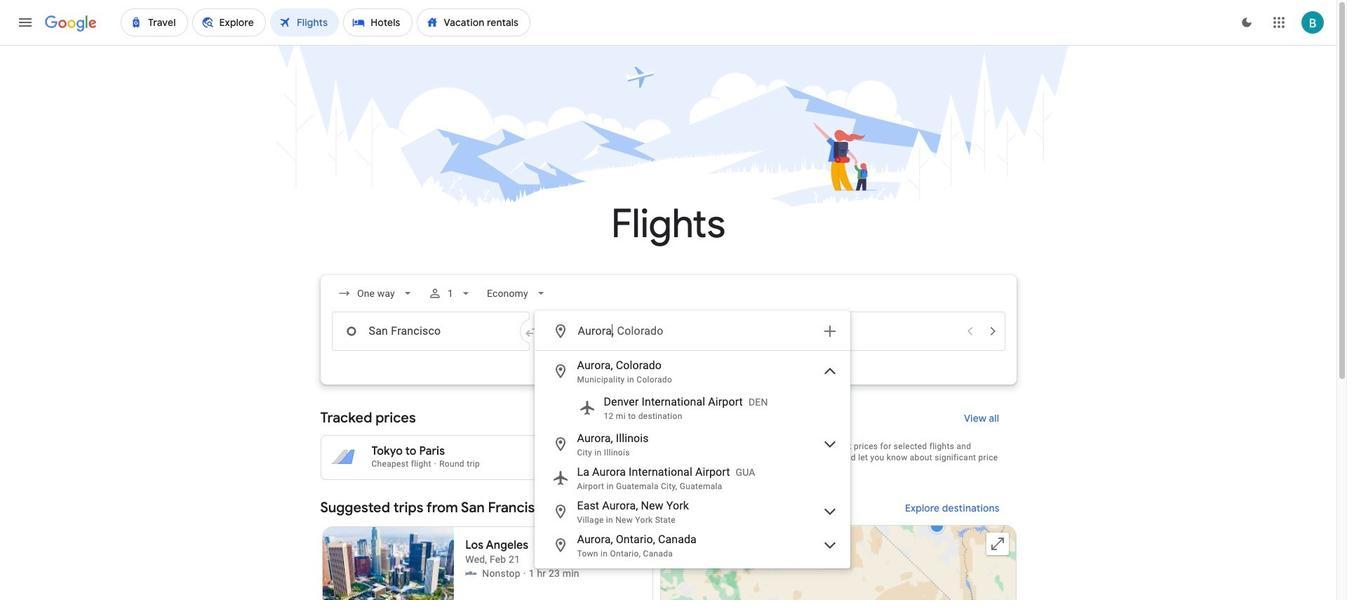 Task type: vqa. For each thing, say whether or not it's contained in the screenshot.
Enter your destination dialog
yes



Task type: locate. For each thing, give the bounding box(es) containing it.
None field
[[332, 281, 420, 306], [482, 281, 554, 306], [332, 281, 420, 306], [482, 281, 554, 306]]

None text field
[[332, 312, 530, 351]]

Departure text field
[[778, 312, 958, 350]]

suggested trips from san francisco region
[[320, 491, 1017, 600]]

toggle nearby airports for east aurora, new york image
[[822, 503, 838, 520]]

toggle nearby airports for aurora, ontario, canada image
[[822, 537, 838, 554]]

destination, select multiple airports image
[[822, 323, 838, 340]]

1 horizontal spatial  image
[[523, 566, 526, 580]]

tracked prices region
[[320, 401, 1017, 480]]

aurora, illinois option
[[535, 427, 850, 461]]

0 vertical spatial  image
[[434, 459, 437, 469]]

aurora, colorado option
[[535, 354, 850, 388]]

jetblue image
[[465, 568, 477, 579]]

change appearance image
[[1230, 6, 1264, 39]]

0 horizontal spatial  image
[[434, 459, 437, 469]]

Where else? text field
[[577, 314, 813, 348]]

list box
[[535, 351, 850, 568]]

 image
[[434, 459, 437, 469], [523, 566, 526, 580]]

1 vertical spatial  image
[[523, 566, 526, 580]]

none text field inside flight search box
[[332, 312, 530, 351]]

 image inside the tracked prices region
[[434, 459, 437, 469]]



Task type: describe. For each thing, give the bounding box(es) containing it.
777 US dollars text field
[[626, 444, 651, 458]]

878 US dollars text field
[[628, 458, 651, 469]]

enter your destination dialog
[[534, 311, 850, 568]]

list box inside enter your destination dialog
[[535, 351, 850, 568]]

main menu image
[[17, 14, 34, 31]]

denver international airport (den) option
[[535, 388, 850, 427]]

 image inside suggested trips from san francisco region
[[523, 566, 526, 580]]

aurora, ontario, canada option
[[535, 528, 850, 562]]

Flight search field
[[309, 275, 1028, 568]]

toggle nearby airports for aurora, colorado image
[[822, 363, 838, 380]]

la aurora international airport (gua) option
[[535, 461, 850, 495]]

toggle nearby airports for aurora, illinois image
[[822, 436, 838, 453]]

east aurora, new york option
[[535, 495, 850, 528]]



